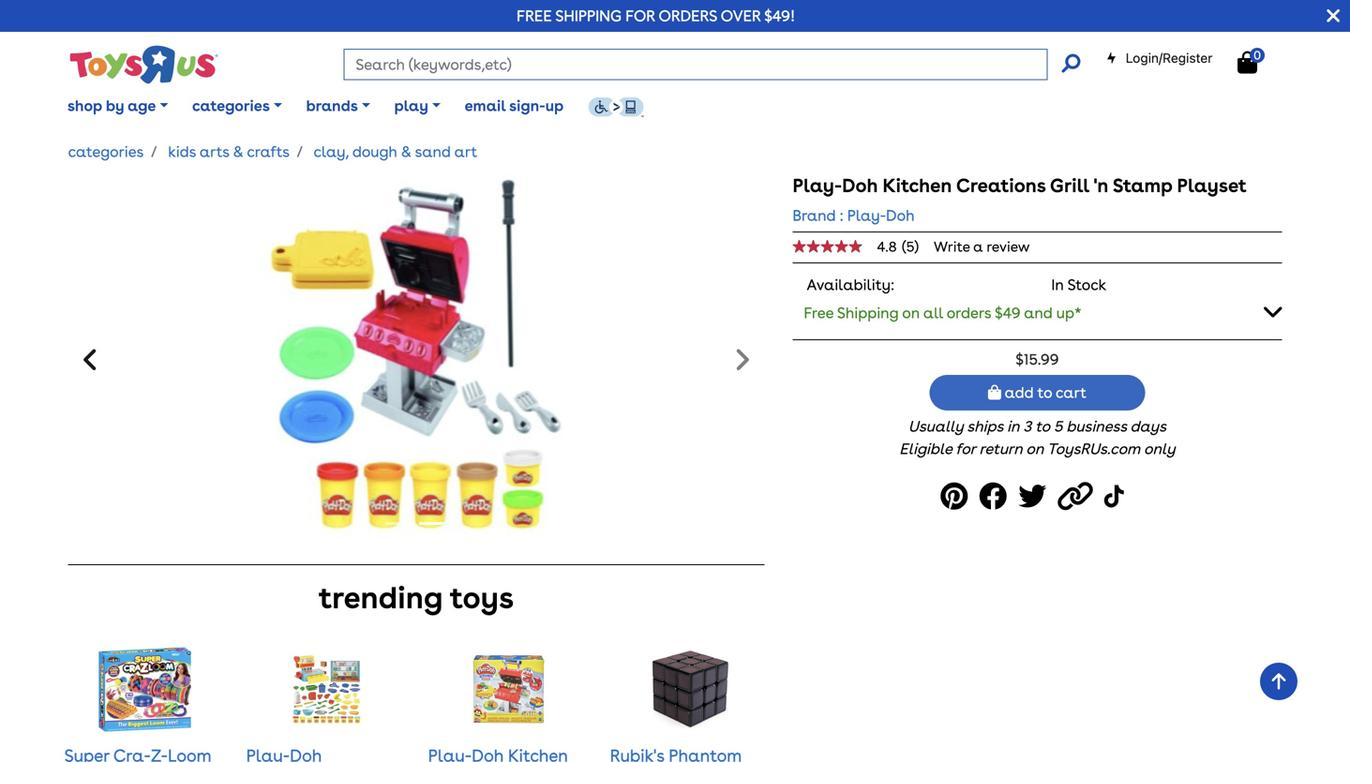 Task type: vqa. For each thing, say whether or not it's contained in the screenshot.
Menu Bar containing shop by age
yes



Task type: locate. For each thing, give the bounding box(es) containing it.
categories up kids arts & crafts
[[192, 97, 270, 115]]

0 horizontal spatial on
[[902, 304, 920, 322]]

toys
[[450, 580, 514, 616]]

1 horizontal spatial categories
[[192, 97, 270, 115]]

shopping bag image
[[1238, 51, 1257, 74]]

creations
[[956, 174, 1046, 197]]

categories down shop by age
[[68, 143, 144, 161]]

age
[[128, 97, 156, 115]]

on
[[902, 304, 920, 322], [1026, 440, 1044, 458]]

& for dough
[[401, 143, 411, 161]]

dough
[[352, 143, 397, 161]]

menu bar
[[55, 73, 1350, 139]]

2 & from the left
[[401, 143, 411, 161]]

in
[[1051, 276, 1064, 294]]

categories button
[[180, 83, 294, 129]]

3
[[1023, 417, 1032, 436]]

doh up 'brand : play-doh' link
[[842, 174, 878, 197]]

to right 3
[[1035, 417, 1050, 436]]

stock
[[1068, 276, 1106, 294]]

shipping
[[837, 304, 899, 322]]

0 horizontal spatial categories
[[68, 143, 144, 161]]

0 link
[[1238, 48, 1276, 75]]

grill
[[1050, 174, 1089, 197]]

for
[[956, 440, 975, 458]]

& right arts
[[233, 143, 243, 161]]

on inside dropdown button
[[902, 304, 920, 322]]

None search field
[[344, 49, 1080, 80]]

clay, dough & sand art
[[314, 143, 477, 161]]

1 & from the left
[[233, 143, 243, 161]]

all
[[923, 304, 943, 322]]

categories
[[192, 97, 270, 115], [68, 143, 144, 161]]

Enter Keyword or Item No. search field
[[344, 49, 1048, 80]]

arts
[[200, 143, 229, 161]]

cart
[[1056, 384, 1087, 402]]

on down 3
[[1026, 440, 1044, 458]]

1 vertical spatial to
[[1035, 417, 1050, 436]]

login/register button
[[1106, 49, 1213, 68]]

brands button
[[294, 83, 382, 129]]

1 vertical spatial play-
[[847, 206, 886, 225]]

0 vertical spatial categories
[[192, 97, 270, 115]]

close button image
[[1327, 6, 1340, 26]]

& left sand
[[401, 143, 411, 161]]

play- right : at the top of page
[[847, 206, 886, 225]]

only
[[1144, 440, 1175, 458]]

0 vertical spatial on
[[902, 304, 920, 322]]

eligible
[[899, 440, 952, 458]]

brands
[[306, 97, 358, 115]]

doh
[[842, 174, 878, 197], [886, 206, 915, 225]]

0 horizontal spatial &
[[233, 143, 243, 161]]

free shipping on all orders $49 and up*
[[804, 304, 1082, 322]]

categories inside dropdown button
[[192, 97, 270, 115]]

play- up brand
[[793, 174, 842, 197]]

categories for categories dropdown button
[[192, 97, 270, 115]]

sign-
[[509, 97, 545, 115]]

business
[[1066, 417, 1127, 436]]

free shipping on all orders $49 and up* button
[[793, 293, 1282, 332]]

playset
[[1177, 174, 1247, 197]]

kids arts & crafts link
[[168, 143, 290, 161]]

in
[[1007, 417, 1020, 436]]

share a link to play-doh kitchen creations grill 'n stamp playset on twitter image
[[1018, 476, 1052, 518]]

add to cart
[[1001, 384, 1087, 402]]

'n
[[1094, 174, 1109, 197]]

and
[[1024, 304, 1053, 322]]

play-doh kitchen creations grill 'n stamp playset image
[[470, 643, 547, 736]]

1 vertical spatial categories
[[68, 143, 144, 161]]

doh up 4.8 (5)
[[886, 206, 915, 225]]

0 vertical spatial to
[[1037, 384, 1052, 402]]

email sign-up
[[465, 97, 564, 115]]

&
[[233, 143, 243, 161], [401, 143, 411, 161]]

add to cart button
[[929, 375, 1145, 411]]

tiktok image
[[1104, 476, 1128, 518]]

free shipping for orders over $49!
[[517, 7, 795, 25]]

1 vertical spatial doh
[[886, 206, 915, 225]]

categories link
[[68, 143, 144, 161]]

(5)
[[902, 238, 919, 255]]

0 vertical spatial play-
[[793, 174, 842, 197]]

usually ships in 3 to 5 business days eligible for return on toysrus.com only
[[899, 417, 1175, 458]]

0 horizontal spatial doh
[[842, 174, 878, 197]]

write
[[934, 238, 970, 255]]

toysrus.com
[[1047, 440, 1140, 458]]

shopping bag image
[[988, 385, 1001, 400]]

a
[[973, 238, 983, 255]]

to right add
[[1037, 384, 1052, 402]]

1 horizontal spatial &
[[401, 143, 411, 161]]

to
[[1037, 384, 1052, 402], [1035, 417, 1050, 436]]

sand
[[415, 143, 451, 161]]

1 horizontal spatial on
[[1026, 440, 1044, 458]]

on left all
[[902, 304, 920, 322]]

play button
[[382, 83, 453, 129]]

this icon serves as a link to download the essential accessibility assistive technology app for individuals with physical disabilities. it is featured as part of our commitment to diversity and inclusion. image
[[588, 97, 644, 117]]

play-doh kitchen creations grill 'n stamp playset brand : play-doh
[[793, 174, 1247, 225]]

play-
[[793, 174, 842, 197], [847, 206, 886, 225]]

kitchen
[[883, 174, 952, 197]]

free shipping for orders over $49! link
[[517, 7, 795, 25]]

copy a link to play-doh kitchen creations grill 'n stamp playset image
[[1058, 476, 1099, 518]]

play-doh kitchen creations grill 'n stamp playset image number null image
[[263, 174, 570, 549]]

1 vertical spatial on
[[1026, 440, 1044, 458]]

email sign-up link
[[453, 83, 576, 129]]



Task type: describe. For each thing, give the bounding box(es) containing it.
up*
[[1056, 304, 1082, 322]]

free
[[804, 304, 834, 322]]

:
[[840, 206, 843, 225]]

& for arts
[[233, 143, 243, 161]]

trending toys
[[319, 580, 514, 616]]

add
[[1005, 384, 1034, 402]]

share play-doh kitchen creations grill 'n stamp playset on facebook image
[[979, 476, 1013, 518]]

shop by age
[[67, 97, 156, 115]]

4.8 (5)
[[877, 238, 919, 255]]

1 horizontal spatial doh
[[886, 206, 915, 225]]

login/register
[[1126, 50, 1213, 66]]

0
[[1254, 48, 1261, 62]]

art
[[454, 143, 477, 161]]

up
[[545, 97, 564, 115]]

$49!
[[764, 7, 795, 25]]

orders
[[947, 304, 991, 322]]

categories for categories link
[[68, 143, 144, 161]]

4.8
[[877, 238, 897, 255]]

to inside usually ships in 3 to 5 business days eligible for return on toysrus.com only
[[1035, 417, 1050, 436]]

orders
[[659, 7, 717, 25]]

0 horizontal spatial play-
[[793, 174, 842, 197]]

brand
[[793, 206, 836, 225]]

1 horizontal spatial play-
[[847, 206, 886, 225]]

rubik's phantom advanced technology difficult 3d puzzle 3 x 3 cube image
[[652, 643, 729, 736]]

$49
[[995, 304, 1021, 322]]

brand : play-doh link
[[793, 204, 915, 227]]

clay,
[[314, 143, 349, 161]]

on inside usually ships in 3 to 5 business days eligible for return on toysrus.com only
[[1026, 440, 1044, 458]]

for
[[626, 7, 655, 25]]

$15.99
[[1016, 350, 1059, 369]]

play-doh supermarket spree playset image
[[288, 643, 365, 736]]

menu bar containing shop by age
[[55, 73, 1350, 139]]

crafts
[[247, 143, 290, 161]]

toys r us image
[[68, 43, 218, 86]]

super cra-z-loom - diy bracelet loom kit, 2200 latex free color bands, 6 row loom, design & create, cra-z-art ages 8+ image
[[98, 643, 192, 736]]

kids arts & crafts
[[168, 143, 290, 161]]

clay, dough & sand art link
[[314, 143, 477, 161]]

email
[[465, 97, 506, 115]]

write a review button
[[934, 238, 1030, 255]]

trending
[[319, 580, 443, 616]]

usually
[[908, 417, 963, 436]]

shop
[[67, 97, 102, 115]]

ships
[[967, 417, 1003, 436]]

free
[[517, 7, 552, 25]]

over
[[721, 7, 761, 25]]

5
[[1054, 417, 1062, 436]]

days
[[1130, 417, 1166, 436]]

kids
[[168, 143, 196, 161]]

shipping
[[555, 7, 622, 25]]

review
[[987, 238, 1030, 255]]

play
[[394, 97, 428, 115]]

write a review
[[934, 238, 1030, 255]]

by
[[106, 97, 124, 115]]

availability:
[[807, 276, 894, 294]]

0 vertical spatial doh
[[842, 174, 878, 197]]

in stock
[[1051, 276, 1106, 294]]

return
[[979, 440, 1023, 458]]

stamp
[[1113, 174, 1172, 197]]

to inside add to cart button
[[1037, 384, 1052, 402]]

shop by age button
[[55, 83, 180, 129]]

create a pinterest pin for play-doh kitchen creations grill 'n stamp playset image
[[941, 476, 973, 518]]



